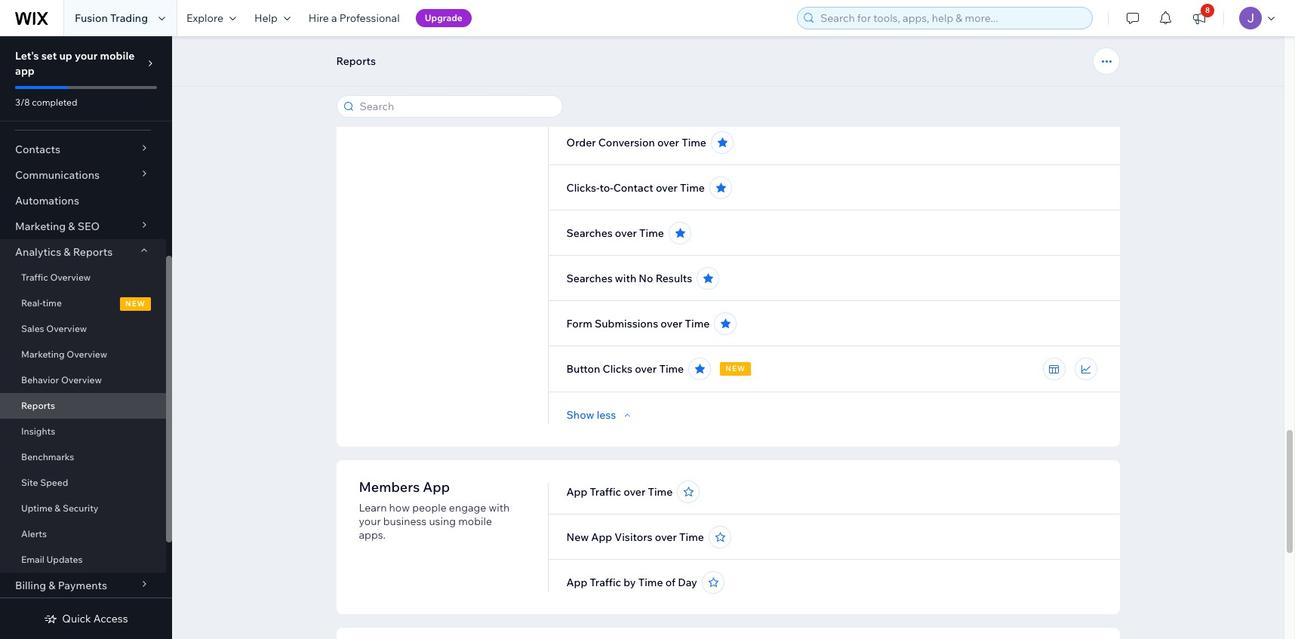 Task type: locate. For each thing, give the bounding box(es) containing it.
&
[[68, 220, 75, 233], [64, 245, 71, 259], [55, 503, 61, 514], [49, 579, 55, 593]]

members app learn how people engage with your business using mobile apps.
[[359, 479, 510, 542]]

members
[[359, 479, 420, 496]]

mobile
[[100, 49, 135, 63], [458, 515, 492, 528]]

show less button
[[567, 408, 634, 422]]

reports down hire a professional link
[[336, 54, 376, 68]]

top searches
[[567, 91, 634, 104]]

no
[[639, 272, 653, 285]]

traffic up visitors
[[590, 485, 621, 499]]

reports link
[[0, 393, 166, 419]]

searches down clicks-
[[567, 226, 613, 240]]

form
[[567, 317, 592, 331]]

communications
[[15, 168, 100, 182]]

over right the contact
[[656, 181, 678, 195]]

real-time
[[21, 297, 62, 309]]

marketing inside popup button
[[15, 220, 66, 233]]

1 horizontal spatial with
[[615, 272, 637, 285]]

up
[[59, 49, 72, 63]]

0 vertical spatial marketing
[[15, 220, 66, 233]]

0 vertical spatial traffic
[[21, 272, 48, 283]]

searches up form at the left of page
[[567, 272, 613, 285]]

searches right the top
[[588, 91, 634, 104]]

1 vertical spatial marketing
[[21, 349, 65, 360]]

with right engage
[[489, 501, 510, 515]]

app up new
[[567, 485, 588, 499]]

your left how
[[359, 515, 381, 528]]

button clicks over time
[[567, 362, 684, 376]]

0 horizontal spatial with
[[489, 501, 510, 515]]

over up new app visitors over time
[[624, 485, 646, 499]]

& for marketing
[[68, 220, 75, 233]]

payments
[[58, 579, 107, 593]]

your
[[75, 49, 98, 63], [359, 515, 381, 528]]

overview inside "link"
[[61, 374, 102, 386]]

with inside members app learn how people engage with your business using mobile apps.
[[489, 501, 510, 515]]

overview for marketing overview
[[67, 349, 107, 360]]

alerts
[[21, 528, 47, 540]]

access
[[93, 612, 128, 626]]

of
[[666, 576, 676, 590]]

overview down the 'analytics & reports' at the left top of the page
[[50, 272, 91, 283]]

site speed
[[21, 477, 68, 488]]

2 horizontal spatial reports
[[336, 54, 376, 68]]

time down results at right
[[685, 317, 710, 331]]

3/8 completed
[[15, 97, 77, 108]]

traffic
[[21, 272, 48, 283], [590, 485, 621, 499], [590, 576, 621, 590]]

0 vertical spatial mobile
[[100, 49, 135, 63]]

reports button
[[329, 50, 383, 72]]

& left seo
[[68, 220, 75, 233]]

seo
[[78, 220, 100, 233]]

new inside 'sidebar' element
[[125, 299, 146, 309]]

with left no at the top of page
[[615, 272, 637, 285]]

1 vertical spatial with
[[489, 501, 510, 515]]

to-
[[600, 181, 614, 195]]

reports up insights
[[21, 400, 55, 411]]

1 vertical spatial new
[[726, 364, 746, 374]]

overview up marketing overview
[[46, 323, 87, 334]]

1 horizontal spatial mobile
[[458, 515, 492, 528]]

mobile right the using
[[458, 515, 492, 528]]

mobile down fusion trading
[[100, 49, 135, 63]]

2 vertical spatial traffic
[[590, 576, 621, 590]]

0 vertical spatial reports
[[336, 54, 376, 68]]

contact
[[614, 181, 654, 195]]

0 horizontal spatial new
[[125, 299, 146, 309]]

& right billing
[[49, 579, 55, 593]]

0 vertical spatial new
[[125, 299, 146, 309]]

over right conversion
[[657, 136, 679, 149]]

with
[[615, 272, 637, 285], [489, 501, 510, 515]]

0 horizontal spatial mobile
[[100, 49, 135, 63]]

your right up
[[75, 49, 98, 63]]

searches over time
[[567, 226, 664, 240]]

marketing up 'analytics'
[[15, 220, 66, 233]]

2 vertical spatial searches
[[567, 272, 613, 285]]

your inside members app learn how people engage with your business using mobile apps.
[[359, 515, 381, 528]]

1 vertical spatial reports
[[73, 245, 113, 259]]

over right clicks
[[635, 362, 657, 376]]

billing & payments
[[15, 579, 107, 593]]

0 horizontal spatial your
[[75, 49, 98, 63]]

marketing for marketing & seo
[[15, 220, 66, 233]]

searches
[[588, 91, 634, 104], [567, 226, 613, 240], [567, 272, 613, 285]]

overview down sales overview link
[[67, 349, 107, 360]]

app
[[15, 64, 35, 78]]

quick
[[62, 612, 91, 626]]

set
[[41, 49, 57, 63]]

2 vertical spatial reports
[[21, 400, 55, 411]]

& inside dropdown button
[[64, 245, 71, 259]]

billing & payments button
[[0, 573, 166, 599]]

1 vertical spatial searches
[[567, 226, 613, 240]]

1 horizontal spatial your
[[359, 515, 381, 528]]

mobile inside let's set up your mobile app
[[100, 49, 135, 63]]

show less
[[567, 408, 616, 422]]

reports down seo
[[73, 245, 113, 259]]

explore
[[186, 11, 223, 25]]

searches with no results
[[567, 272, 692, 285]]

over right visitors
[[655, 531, 677, 544]]

new
[[125, 299, 146, 309], [726, 364, 746, 374]]

less
[[597, 408, 616, 422]]

marketing
[[15, 220, 66, 233], [21, 349, 65, 360]]

sales overview link
[[0, 316, 166, 342]]

overview for behavior overview
[[61, 374, 102, 386]]

help button
[[245, 0, 300, 36]]

searches for over
[[567, 226, 613, 240]]

order conversion over time
[[567, 136, 707, 149]]

automations
[[15, 194, 79, 208]]

engage
[[449, 501, 486, 515]]

reports inside dropdown button
[[73, 245, 113, 259]]

1 vertical spatial mobile
[[458, 515, 492, 528]]

overview
[[50, 272, 91, 283], [46, 323, 87, 334], [67, 349, 107, 360], [61, 374, 102, 386]]

& right uptime
[[55, 503, 61, 514]]

updates
[[46, 554, 83, 565]]

traffic left by
[[590, 576, 621, 590]]

email updates
[[21, 554, 83, 565]]

0 vertical spatial your
[[75, 49, 98, 63]]

1 horizontal spatial reports
[[73, 245, 113, 259]]

help
[[254, 11, 278, 25]]

over
[[657, 136, 679, 149], [656, 181, 678, 195], [615, 226, 637, 240], [661, 317, 683, 331], [635, 362, 657, 376], [624, 485, 646, 499], [655, 531, 677, 544]]

0 horizontal spatial reports
[[21, 400, 55, 411]]

apps.
[[359, 528, 386, 542]]

reports inside button
[[336, 54, 376, 68]]

button
[[567, 362, 600, 376]]

& for uptime
[[55, 503, 61, 514]]

results
[[656, 272, 692, 285]]

reports for reports link
[[21, 400, 55, 411]]

app
[[423, 479, 450, 496], [567, 485, 588, 499], [591, 531, 612, 544], [567, 576, 588, 590]]

app up people on the bottom of the page
[[423, 479, 450, 496]]

& down marketing & seo
[[64, 245, 71, 259]]

clicks-
[[567, 181, 600, 195]]

uptime & security link
[[0, 496, 166, 522]]

marketing up behavior
[[21, 349, 65, 360]]

1 vertical spatial traffic
[[590, 485, 621, 499]]

hire a professional link
[[300, 0, 409, 36]]

time
[[682, 136, 707, 149], [680, 181, 705, 195], [639, 226, 664, 240], [685, 317, 710, 331], [659, 362, 684, 376], [648, 485, 673, 499], [679, 531, 704, 544], [638, 576, 663, 590]]

time right the contact
[[680, 181, 705, 195]]

hire a professional
[[309, 11, 400, 25]]

traffic down 'analytics'
[[21, 272, 48, 283]]

1 vertical spatial your
[[359, 515, 381, 528]]

overview down marketing overview link
[[61, 374, 102, 386]]

benchmarks
[[21, 451, 74, 463]]

time up day
[[679, 531, 704, 544]]

app right new
[[591, 531, 612, 544]]



Task type: vqa. For each thing, say whether or not it's contained in the screenshot.
Let's set up your store
no



Task type: describe. For each thing, give the bounding box(es) containing it.
app traffic over time
[[567, 485, 673, 499]]

automations link
[[0, 188, 166, 214]]

email updates link
[[0, 547, 166, 573]]

searches for with
[[567, 272, 613, 285]]

1 horizontal spatial new
[[726, 364, 746, 374]]

analytics
[[15, 245, 61, 259]]

traffic overview link
[[0, 265, 166, 291]]

overview for traffic overview
[[50, 272, 91, 283]]

Search for tools, apps, help & more... field
[[816, 8, 1088, 29]]

billing
[[15, 579, 46, 593]]

marketing for marketing overview
[[21, 349, 65, 360]]

show
[[567, 408, 595, 422]]

3/8
[[15, 97, 30, 108]]

contacts button
[[0, 137, 166, 162]]

using
[[429, 515, 456, 528]]

traffic for app traffic by time of day
[[590, 576, 621, 590]]

app down new
[[567, 576, 588, 590]]

& for analytics
[[64, 245, 71, 259]]

speed
[[40, 477, 68, 488]]

behavior overview link
[[0, 368, 166, 393]]

analytics & reports button
[[0, 239, 166, 265]]

0 vertical spatial searches
[[588, 91, 634, 104]]

time up no at the top of page
[[639, 226, 664, 240]]

8 button
[[1183, 0, 1216, 36]]

new
[[567, 531, 589, 544]]

marketing overview
[[21, 349, 107, 360]]

order
[[567, 136, 596, 149]]

communications button
[[0, 162, 166, 188]]

marketing overview link
[[0, 342, 166, 368]]

visitors
[[615, 531, 653, 544]]

traffic inside 'sidebar' element
[[21, 272, 48, 283]]

& for billing
[[49, 579, 55, 593]]

traffic for app traffic over time
[[590, 485, 621, 499]]

time up new app visitors over time
[[648, 485, 673, 499]]

form submissions over time
[[567, 317, 710, 331]]

business
[[383, 515, 427, 528]]

app inside members app learn how people engage with your business using mobile apps.
[[423, 479, 450, 496]]

upgrade button
[[416, 9, 472, 27]]

over up searches with no results
[[615, 226, 637, 240]]

mobile inside members app learn how people engage with your business using mobile apps.
[[458, 515, 492, 528]]

sidebar element
[[0, 36, 172, 639]]

reports for reports button
[[336, 54, 376, 68]]

insights link
[[0, 419, 166, 445]]

clicks-to-contact over time
[[567, 181, 705, 195]]

uptime & security
[[21, 503, 99, 514]]

let's
[[15, 49, 39, 63]]

analytics & reports
[[15, 245, 113, 259]]

completed
[[32, 97, 77, 108]]

behavior
[[21, 374, 59, 386]]

traffic overview
[[21, 272, 91, 283]]

submissions
[[595, 317, 658, 331]]

marketing & seo button
[[0, 214, 166, 239]]

site
[[21, 477, 38, 488]]

real-
[[21, 297, 43, 309]]

alerts link
[[0, 522, 166, 547]]

top
[[567, 91, 585, 104]]

conversion
[[598, 136, 655, 149]]

benchmarks link
[[0, 445, 166, 470]]

Search field
[[355, 96, 557, 117]]

insights
[[21, 426, 55, 437]]

your inside let's set up your mobile app
[[75, 49, 98, 63]]

by
[[624, 576, 636, 590]]

quick access button
[[44, 612, 128, 626]]

app traffic by time of day
[[567, 576, 697, 590]]

sales
[[21, 323, 44, 334]]

0 vertical spatial with
[[615, 272, 637, 285]]

time right conversion
[[682, 136, 707, 149]]

clicks
[[603, 362, 633, 376]]

let's set up your mobile app
[[15, 49, 135, 78]]

contacts
[[15, 143, 60, 156]]

professional
[[340, 11, 400, 25]]

behavior overview
[[21, 374, 102, 386]]

fusion trading
[[75, 11, 148, 25]]

a
[[331, 11, 337, 25]]

fusion
[[75, 11, 108, 25]]

day
[[678, 576, 697, 590]]

overview for sales overview
[[46, 323, 87, 334]]

uptime
[[21, 503, 53, 514]]

learn
[[359, 501, 387, 515]]

quick access
[[62, 612, 128, 626]]

8
[[1206, 5, 1210, 15]]

time
[[43, 297, 62, 309]]

how
[[389, 501, 410, 515]]

people
[[412, 501, 447, 515]]

sales overview
[[21, 323, 87, 334]]

time left 'of'
[[638, 576, 663, 590]]

hire
[[309, 11, 329, 25]]

over right submissions
[[661, 317, 683, 331]]

new app visitors over time
[[567, 531, 704, 544]]

email
[[21, 554, 44, 565]]

time right clicks
[[659, 362, 684, 376]]



